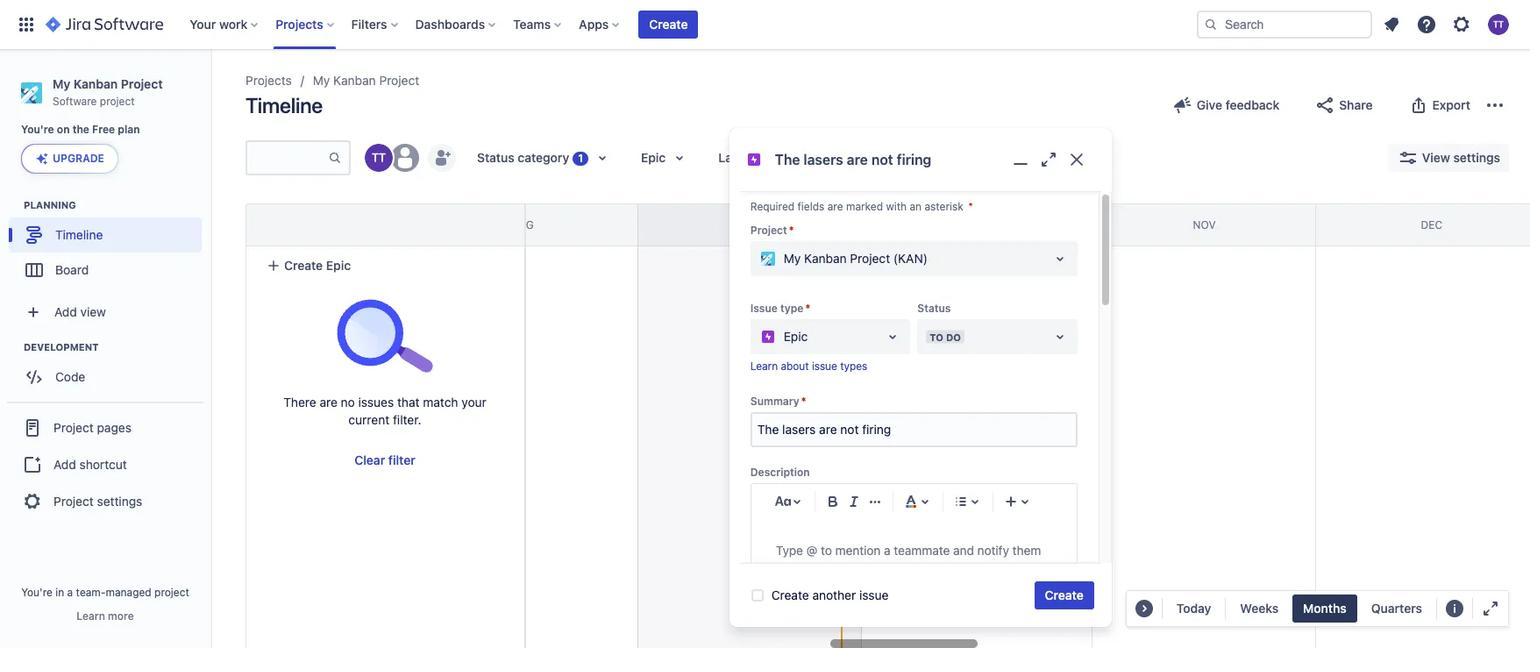 Task type: vqa. For each thing, say whether or not it's contained in the screenshot.
no
yes



Task type: locate. For each thing, give the bounding box(es) containing it.
epic
[[641, 150, 666, 165], [326, 258, 351, 273], [784, 329, 808, 344]]

timeline
[[246, 93, 323, 118], [55, 227, 103, 242]]

more formatting image
[[864, 491, 885, 512]]

view
[[1422, 150, 1450, 165]]

timeline down projects link at left top
[[246, 93, 323, 118]]

dec
[[1421, 218, 1443, 231]]

my down project *
[[784, 251, 801, 266]]

kanban inside my kanban project software project
[[73, 76, 118, 91]]

quarters
[[1371, 601, 1422, 616]]

settings down add shortcut button
[[97, 494, 142, 509]]

2 horizontal spatial my
[[784, 251, 801, 266]]

filter
[[388, 453, 415, 467]]

project down add shortcut
[[53, 494, 94, 509]]

you're in a team-managed project
[[21, 586, 189, 599]]

plan
[[118, 123, 140, 136]]

0 horizontal spatial learn
[[77, 609, 105, 623]]

0 horizontal spatial issue
[[812, 360, 837, 373]]

clear for clear filters
[[803, 150, 833, 165]]

export
[[1433, 97, 1471, 112]]

enter full screen image
[[1480, 598, 1501, 619]]

create epic
[[284, 258, 351, 273]]

0 horizontal spatial are
[[320, 395, 338, 410]]

learn left the about
[[750, 360, 778, 373]]

projects right sidebar navigation icon
[[246, 73, 292, 88]]

0 vertical spatial you're
[[21, 123, 54, 136]]

settings right view
[[1454, 150, 1500, 165]]

0 horizontal spatial clear
[[355, 453, 385, 467]]

bold ⌘b image
[[822, 491, 843, 512]]

learn for learn more
[[77, 609, 105, 623]]

* down required at the top of the page
[[789, 224, 794, 237]]

learn inside button
[[77, 609, 105, 623]]

team-
[[76, 586, 106, 599]]

group
[[7, 402, 203, 526]]

epic inside popup button
[[641, 150, 666, 165]]

there are no issues that match your current filter.
[[283, 395, 487, 427]]

kanban down the filters
[[333, 73, 376, 88]]

project down required at the top of the page
[[750, 224, 787, 237]]

1 horizontal spatial my
[[313, 73, 330, 88]]

1 horizontal spatial settings
[[1454, 150, 1500, 165]]

add left shortcut
[[53, 457, 76, 472]]

0 horizontal spatial project
[[100, 95, 135, 108]]

unassigned image
[[391, 144, 419, 172]]

1 vertical spatial you're
[[21, 586, 53, 599]]

open image
[[1049, 248, 1071, 269], [1049, 326, 1071, 347]]

clear left filter on the left of the page
[[355, 453, 385, 467]]

1 vertical spatial epic
[[326, 258, 351, 273]]

give feedback button
[[1162, 91, 1290, 119]]

kanban up 'software' at the left top of page
[[73, 76, 118, 91]]

open image for status
[[1049, 326, 1071, 347]]

0 vertical spatial project
[[100, 95, 135, 108]]

are for lasers
[[847, 151, 868, 167]]

add inside dropdown button
[[54, 304, 77, 319]]

1 vertical spatial projects
[[246, 73, 292, 88]]

0 vertical spatial timeline
[[246, 93, 323, 118]]

pages
[[97, 420, 131, 435]]

0 vertical spatial settings
[[1454, 150, 1500, 165]]

1 horizontal spatial kanban
[[333, 73, 376, 88]]

1 open image from the top
[[1049, 248, 1071, 269]]

my right projects link at left top
[[313, 73, 330, 88]]

0 vertical spatial projects
[[276, 17, 323, 32]]

issue left types
[[812, 360, 837, 373]]

planning group
[[9, 198, 210, 293]]

1 horizontal spatial issue
[[859, 588, 889, 602]]

0 vertical spatial issue
[[812, 360, 837, 373]]

add inside button
[[53, 457, 76, 472]]

lists image
[[950, 491, 971, 512]]

are
[[847, 151, 868, 167], [828, 200, 843, 213], [320, 395, 338, 410]]

projects inside popup button
[[276, 17, 323, 32]]

give
[[1197, 97, 1223, 112]]

0 horizontal spatial create button
[[639, 11, 698, 39]]

feedback
[[1226, 97, 1280, 112]]

None text field
[[752, 414, 1076, 445]]

issue type *
[[750, 302, 810, 315]]

issue
[[812, 360, 837, 373], [859, 588, 889, 602]]

my kanban project (kan)
[[784, 251, 928, 266]]

jira software image
[[46, 14, 163, 35], [46, 14, 163, 35]]

clear inside clear filters button
[[803, 150, 833, 165]]

clear for clear filter
[[355, 453, 385, 467]]

learn
[[750, 360, 778, 373], [77, 609, 105, 623]]

kanban down fields
[[804, 251, 847, 266]]

timeline inside planning "group"
[[55, 227, 103, 242]]

with
[[886, 200, 907, 213]]

1 horizontal spatial create button
[[1034, 581, 1094, 609]]

my
[[313, 73, 330, 88], [53, 76, 70, 91], [784, 251, 801, 266]]

discard & close image
[[1066, 149, 1087, 170]]

view settings
[[1422, 150, 1500, 165]]

label button
[[708, 144, 785, 172]]

apps button
[[574, 11, 626, 39]]

0 vertical spatial learn
[[750, 360, 778, 373]]

1 vertical spatial timeline
[[55, 227, 103, 242]]

projects up projects link at left top
[[276, 17, 323, 32]]

your
[[190, 17, 216, 32]]

project up plan
[[121, 76, 163, 91]]

project up add shortcut
[[53, 420, 94, 435]]

are left no on the left of the page
[[320, 395, 338, 410]]

create button inside primary element
[[639, 11, 698, 39]]

search image
[[1204, 18, 1218, 32]]

project
[[100, 95, 135, 108], [154, 586, 189, 599]]

project settings link
[[7, 483, 203, 521]]

managed
[[106, 586, 151, 599]]

you're on the free plan
[[21, 123, 140, 136]]

settings for view settings
[[1454, 150, 1500, 165]]

filters button
[[346, 11, 405, 39]]

sidebar navigation image
[[191, 70, 230, 105]]

2 vertical spatial epic
[[784, 329, 808, 344]]

add shortcut button
[[7, 448, 203, 483]]

1 vertical spatial are
[[828, 200, 843, 213]]

add shortcut
[[53, 457, 127, 472]]

* right summary on the bottom of the page
[[801, 394, 806, 408]]

1 you're from the top
[[21, 123, 54, 136]]

on
[[57, 123, 70, 136]]

0 vertical spatial epic
[[641, 150, 666, 165]]

learn for learn about issue types
[[750, 360, 778, 373]]

2 horizontal spatial are
[[847, 151, 868, 167]]

0 horizontal spatial epic
[[326, 258, 351, 273]]

add
[[54, 304, 77, 319], [53, 457, 76, 472]]

learn down 'team-'
[[77, 609, 105, 623]]

0 vertical spatial are
[[847, 151, 868, 167]]

primary element
[[11, 0, 1197, 49]]

description
[[750, 465, 810, 479]]

match
[[423, 395, 458, 410]]

0 horizontal spatial settings
[[97, 494, 142, 509]]

are right fields
[[828, 200, 843, 213]]

1 vertical spatial open image
[[1049, 326, 1071, 347]]

export button
[[1397, 91, 1481, 119]]

shortcut
[[79, 457, 127, 472]]

issues
[[358, 395, 394, 410]]

kanban for my kanban project
[[333, 73, 376, 88]]

0 vertical spatial create button
[[639, 11, 698, 39]]

clear inside the clear filter button
[[355, 453, 385, 467]]

create
[[649, 17, 688, 32], [284, 258, 323, 273], [771, 588, 809, 602], [1045, 588, 1084, 602]]

dashboards button
[[410, 11, 503, 39]]

settings inside group
[[97, 494, 142, 509]]

planning image
[[3, 195, 24, 216]]

legend image
[[1444, 598, 1465, 619]]

help image
[[1416, 14, 1437, 35]]

1 horizontal spatial project
[[154, 586, 189, 599]]

timeline up board
[[55, 227, 103, 242]]

there
[[283, 395, 316, 410]]

0 horizontal spatial kanban
[[73, 76, 118, 91]]

1 vertical spatial issue
[[859, 588, 889, 602]]

1 vertical spatial add
[[53, 457, 76, 472]]

upgrade button
[[22, 145, 117, 173]]

issue for another
[[859, 588, 889, 602]]

create epic button
[[256, 250, 514, 282]]

notifications image
[[1381, 14, 1402, 35]]

more
[[108, 609, 134, 623]]

settings
[[1454, 150, 1500, 165], [97, 494, 142, 509]]

group containing project pages
[[7, 402, 203, 526]]

dashboards
[[415, 17, 485, 32]]

0 horizontal spatial timeline
[[55, 227, 103, 242]]

2 you're from the top
[[21, 586, 53, 599]]

clear right the
[[803, 150, 833, 165]]

learn more
[[77, 609, 134, 623]]

in
[[55, 586, 64, 599]]

2 open image from the top
[[1049, 326, 1071, 347]]

label
[[718, 150, 750, 165]]

add left "view"
[[54, 304, 77, 319]]

do
[[946, 331, 961, 343]]

the lasers are not firing image
[[747, 153, 761, 167]]

open image for project
[[1049, 248, 1071, 269]]

kanban for my kanban project software project
[[73, 76, 118, 91]]

2 vertical spatial are
[[320, 395, 338, 410]]

you're
[[21, 123, 54, 136], [21, 586, 53, 599]]

Search field
[[1197, 11, 1372, 39]]

1 vertical spatial learn
[[77, 609, 105, 623]]

code
[[55, 369, 85, 384]]

italic ⌘i image
[[843, 491, 864, 512]]

1 vertical spatial clear
[[355, 453, 385, 467]]

banner
[[0, 0, 1530, 49]]

settings inside dropdown button
[[1454, 150, 1500, 165]]

2 horizontal spatial kanban
[[804, 251, 847, 266]]

appswitcher icon image
[[16, 14, 37, 35]]

share button
[[1304, 91, 1383, 119]]

0 vertical spatial add
[[54, 304, 77, 319]]

1 horizontal spatial are
[[828, 200, 843, 213]]

my up 'software' at the left top of page
[[53, 76, 70, 91]]

issue right another
[[859, 588, 889, 602]]

create button
[[639, 11, 698, 39], [1034, 581, 1094, 609]]

are left "not"
[[847, 151, 868, 167]]

1 horizontal spatial learn
[[750, 360, 778, 373]]

0 vertical spatial clear
[[803, 150, 833, 165]]

clear filters
[[803, 150, 870, 165]]

1 horizontal spatial epic
[[641, 150, 666, 165]]

0 vertical spatial open image
[[1049, 248, 1071, 269]]

1 horizontal spatial clear
[[803, 150, 833, 165]]

project right managed
[[154, 586, 189, 599]]

you're left in
[[21, 586, 53, 599]]

1 vertical spatial settings
[[97, 494, 142, 509]]

give feedback
[[1197, 97, 1280, 112]]

my inside my kanban project software project
[[53, 76, 70, 91]]

you're left on at left
[[21, 123, 54, 136]]

project up plan
[[100, 95, 135, 108]]

code link
[[9, 360, 202, 395]]

projects for projects link at left top
[[246, 73, 292, 88]]

0 horizontal spatial my
[[53, 76, 70, 91]]



Task type: describe. For each thing, give the bounding box(es) containing it.
work
[[219, 17, 248, 32]]

free
[[92, 123, 115, 136]]

projects link
[[246, 70, 292, 91]]

required fields are marked with an asterisk *
[[750, 200, 973, 213]]

create another issue
[[771, 588, 889, 602]]

lasers
[[804, 151, 843, 167]]

add view
[[54, 304, 106, 319]]

settings for project settings
[[97, 494, 142, 509]]

upgrade
[[53, 152, 104, 165]]

apps
[[579, 17, 609, 32]]

my kanban project software project
[[53, 76, 163, 108]]

aug
[[511, 218, 534, 231]]

your profile and settings image
[[1488, 14, 1509, 35]]

kanban for my kanban project (kan)
[[804, 251, 847, 266]]

summary *
[[750, 394, 806, 408]]

my kanban project link
[[313, 70, 419, 91]]

project left (kan) on the right
[[850, 251, 890, 266]]

an
[[910, 200, 922, 213]]

terry turtle image
[[365, 144, 393, 172]]

add for add view
[[54, 304, 77, 319]]

share
[[1339, 97, 1373, 112]]

current
[[349, 412, 390, 427]]

add people image
[[431, 147, 453, 168]]

your
[[462, 395, 487, 410]]

required
[[750, 200, 795, 213]]

today
[[1177, 601, 1211, 616]]

* right the type
[[805, 302, 810, 315]]

view settings image
[[1398, 147, 1419, 168]]

that
[[397, 395, 420, 410]]

* right 'asterisk'
[[968, 200, 973, 213]]

issue for about
[[812, 360, 837, 373]]

clear filter button
[[344, 446, 426, 474]]

Description - Main content area, start typing to enter text. text field
[[776, 540, 1052, 582]]

issue
[[750, 302, 778, 315]]

board
[[55, 262, 89, 277]]

text styles image
[[772, 491, 793, 512]]

a
[[67, 586, 73, 599]]

settings image
[[1451, 14, 1472, 35]]

epic inside button
[[326, 258, 351, 273]]

status
[[917, 302, 951, 315]]

another
[[812, 588, 856, 602]]

clear filter
[[355, 453, 415, 467]]

today button
[[1166, 595, 1222, 623]]

weeks button
[[1230, 595, 1289, 623]]

open image
[[882, 326, 903, 347]]

my for my kanban project (kan)
[[784, 251, 801, 266]]

minimize image
[[1010, 149, 1031, 170]]

to
[[930, 331, 944, 343]]

banner containing your work
[[0, 0, 1530, 49]]

filters
[[351, 17, 387, 32]]

the lasers are not firing
[[775, 151, 932, 167]]

1 horizontal spatial timeline
[[246, 93, 323, 118]]

add for add shortcut
[[53, 457, 76, 472]]

marked
[[846, 200, 883, 213]]

project pages link
[[7, 409, 203, 448]]

asterisk
[[925, 200, 964, 213]]

project down filters dropdown button at the top of page
[[379, 73, 419, 88]]

teams
[[513, 17, 551, 32]]

types
[[840, 360, 867, 373]]

not
[[872, 151, 893, 167]]

project *
[[750, 224, 794, 237]]

you're for you're on the free plan
[[21, 123, 54, 136]]

epic button
[[631, 144, 701, 172]]

weeks
[[1240, 601, 1279, 616]]

1 vertical spatial project
[[154, 586, 189, 599]]

my for my kanban project software project
[[53, 76, 70, 91]]

months
[[1303, 601, 1347, 616]]

project settings
[[53, 494, 142, 509]]

share image
[[1315, 95, 1336, 116]]

clear filters button
[[792, 144, 880, 172]]

my for my kanban project
[[313, 73, 330, 88]]

you're for you're in a team-managed project
[[21, 586, 53, 599]]

software
[[53, 95, 97, 108]]

create inside primary element
[[649, 17, 688, 32]]

development group
[[9, 341, 210, 400]]

firing
[[897, 151, 932, 167]]

Search timeline text field
[[247, 142, 328, 174]]

projects button
[[270, 11, 341, 39]]

projects for projects popup button
[[276, 17, 323, 32]]

add view button
[[11, 295, 200, 330]]

quarters button
[[1361, 595, 1433, 623]]

fields
[[798, 200, 825, 213]]

filters
[[836, 150, 870, 165]]

development image
[[3, 337, 24, 358]]

planning
[[24, 199, 76, 211]]

learn about issue types link
[[750, 360, 867, 373]]

your work
[[190, 17, 248, 32]]

project inside my kanban project software project
[[121, 76, 163, 91]]

board link
[[9, 253, 202, 288]]

filter.
[[393, 412, 421, 427]]

1 vertical spatial create button
[[1034, 581, 1094, 609]]

teams button
[[508, 11, 568, 39]]

view
[[80, 304, 106, 319]]

2 horizontal spatial epic
[[784, 329, 808, 344]]

summary
[[750, 394, 800, 408]]

type
[[781, 302, 804, 315]]

my kanban project
[[313, 73, 419, 88]]

project inside my kanban project software project
[[100, 95, 135, 108]]

no
[[341, 395, 355, 410]]

go full screen image
[[1038, 149, 1059, 170]]

are for fields
[[828, 200, 843, 213]]

view settings button
[[1389, 144, 1509, 172]]

export icon image
[[1408, 95, 1429, 116]]

learn about issue types
[[750, 360, 867, 373]]

nov
[[1193, 218, 1216, 231]]

(kan)
[[894, 251, 928, 266]]

the
[[73, 123, 89, 136]]

are inside there are no issues that match your current filter.
[[320, 395, 338, 410]]



